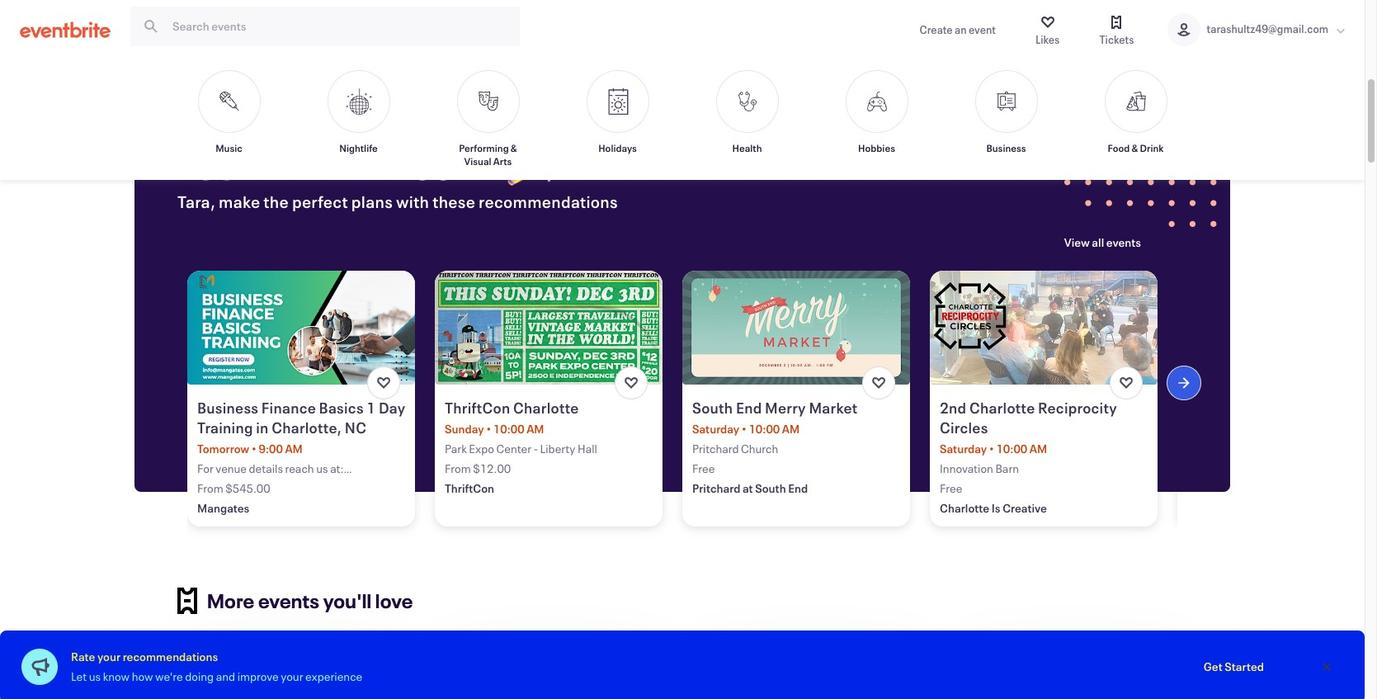 Task type: describe. For each thing, give the bounding box(es) containing it.
• inside thriftcon charlotte sunday • 10:00 am park expo center - liberty hall from $12.00 thriftcon
[[486, 421, 491, 436]]

1 vertical spatial food
[[1108, 141, 1130, 154]]

health link
[[706, 70, 789, 168]]

recommendations inside your weekend guide 🎉 tara, make the perfect plans with these recommendations
[[479, 190, 618, 212]]

nightlife link
[[317, 70, 400, 168]]

tarashultz49@gmail.com
[[1207, 22, 1329, 37]]

arrow right chunky_svg image
[[1176, 375, 1193, 391]]

let
[[71, 669, 87, 684]]

🎉
[[507, 131, 554, 192]]

south end merry market link
[[693, 398, 904, 417]]

holidays link
[[577, 70, 659, 168]]

music
[[216, 141, 243, 154]]

10:00 for 2nd charlotte reciprocity circles
[[997, 441, 1028, 456]]

business for business
[[987, 141, 1027, 154]]

1 horizontal spatial end
[[789, 480, 808, 496]]

us inside business finance basics 1 day training in charlotte, nc tomorrow • 9:00 am for venue details  reach us at: info@mangates.com
[[316, 460, 328, 476]]

charlotte for 2nd
[[970, 398, 1036, 417]]

you
[[230, 65, 249, 81]]

for you
[[211, 65, 249, 81]]

and
[[216, 669, 235, 684]]

nightlife
[[339, 141, 378, 154]]

0 vertical spatial free
[[490, 65, 514, 81]]

for you button
[[211, 55, 249, 92]]

2 thriftcon from the top
[[445, 480, 495, 496]]

1
[[367, 398, 376, 417]]

am inside south end merry market saturday • 10:00 am pritchard church free pritchard at south end
[[782, 421, 800, 436]]

this weekend
[[393, 65, 464, 81]]

the
[[264, 190, 289, 212]]

2nd charlotte reciprocity circles saturday • 10:00 am innovation barn free charlotte is creative
[[940, 398, 1118, 516]]

church
[[741, 441, 779, 456]]

1 thriftcon from the top
[[445, 398, 511, 417]]

today button
[[336, 55, 367, 91]]

causes
[[740, 65, 779, 81]]

improve
[[237, 669, 279, 684]]

more
[[207, 587, 255, 614]]

tomorrow
[[197, 441, 250, 456]]

weekend for your
[[264, 131, 405, 192]]

1 vertical spatial events
[[258, 587, 320, 614]]

perfect
[[292, 190, 348, 212]]

food & drink link
[[1095, 70, 1178, 168]]

these
[[433, 190, 476, 212]]

weekend for this
[[417, 65, 464, 81]]

day
[[379, 398, 406, 417]]

at
[[743, 480, 753, 496]]

from $545.00 mangates
[[197, 480, 270, 516]]

is
[[992, 500, 1001, 516]]

at:
[[330, 460, 344, 476]]

0 vertical spatial food & drink
[[598, 65, 663, 81]]

am inside thriftcon charlotte sunday • 10:00 am park expo center - liberty hall from $12.00 thriftcon
[[527, 421, 544, 436]]

1 vertical spatial south
[[756, 480, 786, 496]]

for you region
[[0, 112, 1378, 699]]

tarashultz49@gmail.com link
[[1151, 0, 1365, 59]]

us inside the rate your recommendations let us know how we're doing and improve your experience
[[89, 669, 101, 684]]

• inside 2nd charlotte reciprocity circles saturday • 10:00 am innovation barn free charlotte is creative
[[990, 441, 995, 456]]

0 horizontal spatial your
[[97, 649, 121, 665]]

nc
[[345, 417, 367, 437]]

charlotte,
[[272, 417, 342, 437]]

creative
[[1003, 500, 1048, 516]]

guide
[[412, 131, 501, 192]]

food & drink button
[[598, 55, 663, 91]]

started
[[1225, 659, 1265, 674]]

1 horizontal spatial food & drink
[[1108, 141, 1164, 154]]

1 pritchard from the top
[[693, 441, 739, 456]]

10:00 for south end merry market
[[749, 421, 780, 436]]

sunday
[[445, 421, 484, 436]]

saturday for south end merry market
[[693, 421, 740, 436]]

innovation
[[940, 460, 994, 476]]

tickets
[[1100, 32, 1135, 47]]

rate
[[71, 649, 95, 665]]

finance
[[262, 398, 316, 417]]

training
[[197, 417, 253, 437]]

we're
[[155, 669, 183, 684]]

south end merry market saturday • 10:00 am pritchard church free pritchard at south end
[[693, 398, 858, 496]]

2nd charlotte reciprocity circles primary image image
[[930, 270, 1158, 384]]

charity
[[690, 65, 728, 81]]

hobbies link
[[836, 70, 918, 168]]

recommendations inside the rate your recommendations let us know how we're doing and improve your experience
[[123, 649, 218, 665]]

free for south end merry market
[[693, 460, 715, 476]]

this weekend button
[[393, 55, 464, 91]]

2nd
[[940, 398, 967, 417]]

all
[[1092, 234, 1105, 250]]

with
[[396, 190, 430, 212]]

for inside business finance basics 1 day training in charlotte, nc tomorrow • 9:00 am for venue details  reach us at: info@mangates.com
[[197, 460, 214, 476]]

9:00
[[259, 441, 283, 456]]

business finance basics 1 day training in charlotte, nc tomorrow • 9:00 am for venue details  reach us at: info@mangates.com
[[197, 398, 406, 493]]

barn
[[996, 460, 1020, 476]]

love
[[375, 587, 413, 614]]

park
[[445, 441, 467, 456]]

$12.00
[[473, 460, 511, 476]]

free for 2nd charlotte reciprocity circles
[[940, 480, 963, 496]]



Task type: vqa. For each thing, say whether or not it's contained in the screenshot.


Task type: locate. For each thing, give the bounding box(es) containing it.
1 vertical spatial us
[[89, 669, 101, 684]]

charlotte right '2nd' on the right bottom
[[970, 398, 1036, 417]]

business inside business finance basics 1 day training in charlotte, nc tomorrow • 9:00 am for venue details  reach us at: info@mangates.com
[[197, 398, 259, 417]]

charlotte for thriftcon
[[514, 398, 579, 417]]

1 horizontal spatial from
[[445, 460, 471, 476]]

from
[[445, 460, 471, 476], [197, 480, 223, 496]]

1 vertical spatial thriftcon
[[445, 480, 495, 496]]

circles
[[940, 417, 989, 437]]

1 horizontal spatial south
[[756, 480, 786, 496]]

0 vertical spatial recommendations
[[479, 190, 618, 212]]

us right let
[[89, 669, 101, 684]]

0 horizontal spatial south
[[693, 398, 733, 417]]

2nd charlotte reciprocity circles link
[[940, 398, 1152, 437]]

drink
[[636, 65, 663, 81], [1141, 141, 1164, 154]]

experience
[[305, 669, 363, 684]]

10:00 inside thriftcon charlotte sunday • 10:00 am park expo center - liberty hall from $12.00 thriftcon
[[494, 421, 525, 436]]

charlotte
[[514, 398, 579, 417], [970, 398, 1036, 417], [940, 500, 990, 516]]

0 horizontal spatial free
[[490, 65, 514, 81]]

your right the improve
[[281, 669, 303, 684]]

1 vertical spatial drink
[[1141, 141, 1164, 154]]

0 horizontal spatial saturday
[[693, 421, 740, 436]]

am up -
[[527, 421, 544, 436]]

end left merry
[[736, 398, 762, 417]]

create
[[920, 22, 953, 37]]

you'll
[[323, 587, 372, 614]]

0 vertical spatial your
[[97, 649, 121, 665]]

10:00 up barn
[[997, 441, 1028, 456]]

charlotte left is
[[940, 500, 990, 516]]

weekend
[[417, 65, 464, 81], [264, 131, 405, 192]]

$545.00
[[226, 480, 270, 496]]

free inside south end merry market saturday • 10:00 am pritchard church free pritchard at south end
[[693, 460, 715, 476]]

pritchard left at
[[693, 480, 741, 496]]

1 horizontal spatial weekend
[[417, 65, 464, 81]]

1 vertical spatial your
[[281, 669, 303, 684]]

expo
[[469, 441, 494, 456]]

1 vertical spatial food & drink
[[1108, 141, 1164, 154]]

event
[[969, 22, 996, 37]]

view all events link
[[1065, 234, 1142, 250]]

0 horizontal spatial recommendations
[[123, 649, 218, 665]]

market
[[809, 398, 858, 417]]

2 horizontal spatial 10:00
[[997, 441, 1028, 456]]

1 vertical spatial recommendations
[[123, 649, 218, 665]]

1 horizontal spatial events
[[1107, 234, 1142, 250]]

music link
[[188, 70, 270, 168]]

1 horizontal spatial us
[[316, 460, 328, 476]]

0 vertical spatial business
[[987, 141, 1027, 154]]

likes link
[[1019, 0, 1077, 59]]

info@mangates.com
[[197, 477, 303, 493]]

thriftcon up sunday
[[445, 398, 511, 417]]

1 horizontal spatial recommendations
[[479, 190, 618, 212]]

1 horizontal spatial 10:00
[[749, 421, 780, 436]]

from up the mangates
[[197, 480, 223, 496]]

south end merry market primary image image
[[683, 270, 911, 384]]

0 vertical spatial weekend
[[417, 65, 464, 81]]

reach
[[285, 460, 314, 476]]

0 vertical spatial for
[[211, 65, 228, 81]]

saturday inside south end merry market saturday • 10:00 am pritchard church free pritchard at south end
[[693, 421, 740, 436]]

in inside business finance basics 1 day training in charlotte, nc tomorrow • 9:00 am for venue details  reach us at: info@mangates.com
[[256, 417, 269, 437]]

1 horizontal spatial saturday
[[940, 441, 987, 456]]

0 vertical spatial us
[[316, 460, 328, 476]]

your
[[177, 131, 257, 192]]

create an event
[[920, 22, 996, 37]]

visual
[[464, 154, 492, 168]]

0 vertical spatial events
[[1107, 234, 1142, 250]]

• inside business finance basics 1 day training in charlotte, nc tomorrow • 9:00 am for venue details  reach us at: info@mangates.com
[[252, 441, 257, 456]]

thriftcon
[[445, 398, 511, 417], [445, 480, 495, 496]]

& inside the performing & visual arts
[[511, 141, 517, 154]]

in up 9:00
[[256, 417, 269, 437]]

0 horizontal spatial food
[[598, 65, 624, 81]]

get
[[1204, 659, 1223, 674]]

for inside button
[[211, 65, 228, 81]]

1 vertical spatial from
[[197, 480, 223, 496]]

events right more
[[258, 587, 320, 614]]

0 horizontal spatial 10:00
[[494, 421, 525, 436]]

0 horizontal spatial food & drink
[[598, 65, 663, 81]]

food
[[598, 65, 624, 81], [1108, 141, 1130, 154]]

for left you
[[211, 65, 228, 81]]

10:00 up center
[[494, 421, 525, 436]]

1 horizontal spatial drink
[[1141, 141, 1164, 154]]

business finance basics 1 day training in charlotte, nc link
[[197, 398, 409, 437]]

popular
[[171, 7, 262, 39]]

doing
[[185, 669, 214, 684]]

thriftcon charlotte link
[[445, 398, 657, 417]]

from down park
[[445, 460, 471, 476]]

1 horizontal spatial food
[[1108, 141, 1130, 154]]

make
[[219, 190, 260, 212]]

1 horizontal spatial business
[[987, 141, 1027, 154]]

thriftcon charlotte primary image image
[[435, 270, 663, 384]]

• up innovation
[[990, 441, 995, 456]]

health
[[733, 141, 762, 154]]

charity & causes
[[690, 65, 779, 81]]

• up 'expo' at the bottom left of the page
[[486, 421, 491, 436]]

rate your recommendations let us know how we're doing and improve your experience
[[71, 649, 363, 684]]

10:00 up church
[[749, 421, 780, 436]]

venue
[[216, 460, 247, 476]]

view all events
[[1065, 234, 1142, 250]]

0 horizontal spatial from
[[197, 480, 223, 496]]

1 horizontal spatial free
[[693, 460, 715, 476]]

business link
[[965, 70, 1048, 168]]

your up know
[[97, 649, 121, 665]]

free
[[490, 65, 514, 81], [693, 460, 715, 476], [940, 480, 963, 496]]

saturday inside 2nd charlotte reciprocity circles saturday • 10:00 am innovation barn free charlotte is creative
[[940, 441, 987, 456]]

recommendations
[[479, 190, 618, 212], [123, 649, 218, 665]]

your
[[97, 649, 121, 665], [281, 669, 303, 684]]

• up church
[[742, 421, 747, 436]]

drink inside button
[[636, 65, 663, 81]]

plans
[[352, 190, 393, 212]]

0 vertical spatial thriftcon
[[445, 398, 511, 417]]

view
[[1065, 234, 1090, 250]]

am inside business finance basics 1 day training in charlotte, nc tomorrow • 9:00 am for venue details  reach us at: info@mangates.com
[[285, 441, 303, 456]]

pritchard left church
[[693, 441, 739, 456]]

recommendations down arts
[[479, 190, 618, 212]]

events
[[1107, 234, 1142, 250], [258, 587, 320, 614]]

weekend inside your weekend guide 🎉 tara, make the perfect plans with these recommendations
[[264, 131, 405, 192]]

an
[[955, 22, 967, 37]]

saturday for 2nd charlotte reciprocity circles
[[940, 441, 987, 456]]

your weekend guide 🎉 tara, make the perfect plans with these recommendations
[[177, 131, 618, 212]]

center
[[497, 441, 532, 456]]

1 vertical spatial pritchard
[[693, 480, 741, 496]]

0 horizontal spatial events
[[258, 587, 320, 614]]

food inside button
[[598, 65, 624, 81]]

free inside 2nd charlotte reciprocity circles saturday • 10:00 am innovation barn free charlotte is creative
[[940, 480, 963, 496]]

south right at
[[756, 480, 786, 496]]

0 vertical spatial from
[[445, 460, 471, 476]]

0 vertical spatial south
[[693, 398, 733, 417]]

create an event link
[[904, 0, 1013, 59]]

0 horizontal spatial us
[[89, 669, 101, 684]]

0 horizontal spatial end
[[736, 398, 762, 417]]

free button
[[490, 55, 514, 91]]

0 vertical spatial saturday
[[693, 421, 740, 436]]

holidays
[[599, 141, 637, 154]]

0 horizontal spatial weekend
[[264, 131, 405, 192]]

am down 2nd charlotte reciprocity circles link
[[1030, 441, 1048, 456]]

get started
[[1204, 659, 1265, 674]]

reciprocity
[[1039, 398, 1118, 417]]

know
[[103, 669, 130, 684]]

south left merry
[[693, 398, 733, 417]]

am up "reach"
[[285, 441, 303, 456]]

am inside 2nd charlotte reciprocity circles saturday • 10:00 am innovation barn free charlotte is creative
[[1030, 441, 1048, 456]]

eventbrite image
[[20, 21, 111, 38]]

arts
[[494, 154, 512, 168]]

10:00 inside 2nd charlotte reciprocity circles saturday • 10:00 am innovation barn free charlotte is creative
[[997, 441, 1028, 456]]

weekend inside button
[[417, 65, 464, 81]]

1 vertical spatial for
[[197, 460, 214, 476]]

business finance basics 1 day training in charlotte, nc primary image image
[[187, 270, 415, 384]]

business
[[987, 141, 1027, 154], [197, 398, 259, 417]]

1 vertical spatial in
[[256, 417, 269, 437]]

1 vertical spatial free
[[693, 460, 715, 476]]

•
[[486, 421, 491, 436], [742, 421, 747, 436], [252, 441, 257, 456], [990, 441, 995, 456]]

1 vertical spatial weekend
[[264, 131, 405, 192]]

south
[[693, 398, 733, 417], [756, 480, 786, 496]]

events right the all
[[1107, 234, 1142, 250]]

performing & visual arts
[[459, 141, 517, 168]]

0 vertical spatial end
[[736, 398, 762, 417]]

pritchard
[[693, 441, 739, 456], [693, 480, 741, 496]]

merry
[[765, 398, 806, 417]]

us left at:
[[316, 460, 328, 476]]

performing & visual arts link
[[447, 70, 530, 168]]

from inside the from $545.00 mangates
[[197, 480, 223, 496]]

business inside business link
[[987, 141, 1027, 154]]

thriftcon down $12.00
[[445, 480, 495, 496]]

0 vertical spatial in
[[267, 7, 288, 39]]

2 horizontal spatial free
[[940, 480, 963, 496]]

mangates
[[197, 500, 250, 516]]

0 vertical spatial pritchard
[[693, 441, 739, 456]]

basics
[[319, 398, 364, 417]]

likes
[[1036, 32, 1060, 47]]

in
[[267, 7, 288, 39], [256, 417, 269, 437]]

more events you'll love
[[207, 587, 413, 614]]

today
[[336, 65, 367, 81]]

thriftcon charlotte sunday • 10:00 am park expo center - liberty hall from $12.00 thriftcon
[[445, 398, 598, 496]]

1 vertical spatial business
[[197, 398, 259, 417]]

end right at
[[789, 480, 808, 496]]

• left 9:00
[[252, 441, 257, 456]]

for left venue
[[197, 460, 214, 476]]

2 pritchard from the top
[[693, 480, 741, 496]]

how
[[132, 669, 153, 684]]

from inside thriftcon charlotte sunday • 10:00 am park expo center - liberty hall from $12.00 thriftcon
[[445, 460, 471, 476]]

0 horizontal spatial business
[[197, 398, 259, 417]]

0 vertical spatial food
[[598, 65, 624, 81]]

• inside south end merry market saturday • 10:00 am pritchard church free pritchard at south end
[[742, 421, 747, 436]]

tickets link
[[1083, 0, 1151, 59]]

1 horizontal spatial your
[[281, 669, 303, 684]]

recommendations up we're
[[123, 649, 218, 665]]

10:00 inside south end merry market saturday • 10:00 am pritchard church free pritchard at south end
[[749, 421, 780, 436]]

hall
[[578, 441, 598, 456]]

this
[[393, 65, 415, 81]]

1 vertical spatial end
[[789, 480, 808, 496]]

am down merry
[[782, 421, 800, 436]]

0 vertical spatial drink
[[636, 65, 663, 81]]

charity & causes button
[[690, 55, 779, 91]]

1 vertical spatial saturday
[[940, 441, 987, 456]]

performing
[[459, 141, 509, 154]]

business for business finance basics 1 day training in charlotte, nc tomorrow • 9:00 am for venue details  reach us at: info@mangates.com
[[197, 398, 259, 417]]

0 horizontal spatial drink
[[636, 65, 663, 81]]

2 vertical spatial free
[[940, 480, 963, 496]]

in right popular
[[267, 7, 288, 39]]

charlotte inside thriftcon charlotte sunday • 10:00 am park expo center - liberty hall from $12.00 thriftcon
[[514, 398, 579, 417]]

charlotte up -
[[514, 398, 579, 417]]



